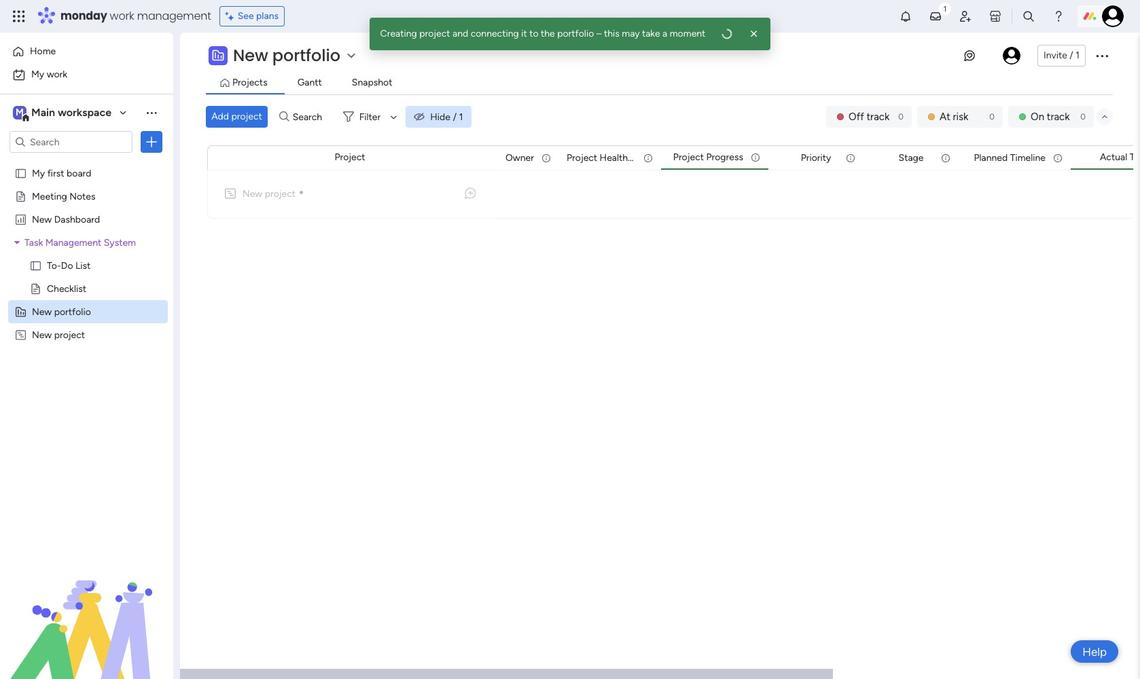Task type: vqa. For each thing, say whether or not it's contained in the screenshot.
the topmost Options icon
yes



Task type: describe. For each thing, give the bounding box(es) containing it.
progress
[[707, 151, 744, 163]]

hide / 1
[[431, 111, 463, 123]]

add project
[[212, 111, 262, 122]]

0 horizontal spatial new project
[[32, 329, 85, 341]]

arrow down image
[[386, 109, 402, 125]]

0 horizontal spatial new portfolio
[[32, 306, 91, 318]]

see
[[238, 10, 254, 22]]

project inside add project button
[[231, 111, 262, 122]]

off track
[[849, 111, 890, 123]]

m
[[16, 107, 24, 118]]

portfolio inside creating project and connecting it to the portfolio – this may take a moment "alert"
[[558, 28, 594, 39]]

list
[[75, 260, 91, 271]]

monday work management
[[61, 8, 211, 24]]

Planned Timeline field
[[971, 151, 1050, 166]]

project inside creating project and connecting it to the portfolio – this may take a moment "alert"
[[420, 28, 451, 39]]

snapshot
[[352, 77, 393, 88]]

Project Progress field
[[670, 150, 747, 165]]

task management system
[[24, 237, 136, 248]]

workspace selection element
[[13, 105, 114, 122]]

project for project health (rag)
[[567, 152, 598, 164]]

management
[[45, 237, 101, 248]]

creating project and connecting it to the portfolio – this may take a moment
[[381, 28, 706, 39]]

do
[[61, 260, 73, 271]]

Search in workspace field
[[29, 134, 114, 150]]

caret down image
[[14, 238, 20, 247]]

column information image for priority
[[846, 153, 857, 164]]

notes
[[69, 190, 96, 202]]

my first board
[[32, 167, 91, 179]]

it
[[522, 28, 527, 39]]

my work
[[31, 69, 67, 80]]

a
[[663, 28, 668, 39]]

/ for invite
[[1070, 50, 1074, 61]]

take
[[643, 28, 661, 39]]

help button
[[1072, 641, 1119, 664]]

add project button
[[206, 106, 268, 128]]

public dashboard image
[[14, 213, 27, 226]]

column information image for project health (rag)
[[643, 153, 654, 164]]

risk
[[954, 111, 969, 123]]

my for my first board
[[32, 167, 45, 179]]

1 horizontal spatial new portfolio
[[233, 44, 341, 67]]

project progress
[[674, 151, 744, 163]]

Owner field
[[502, 151, 538, 166]]

kendall parks image
[[1103, 5, 1125, 27]]

–
[[597, 28, 602, 39]]

stage
[[899, 152, 924, 164]]

management
[[137, 8, 211, 24]]

owner
[[506, 152, 534, 164]]

off
[[849, 111, 865, 123]]

actual tim
[[1101, 151, 1141, 163]]

search everything image
[[1023, 10, 1036, 23]]

track for on track
[[1048, 111, 1071, 123]]

new portfolio button
[[206, 44, 362, 67]]

workspace
[[58, 106, 112, 119]]

give feedback image
[[963, 49, 977, 63]]

planned
[[975, 152, 1009, 164]]

collapse image
[[1100, 112, 1111, 122]]

1 horizontal spatial options image
[[1095, 48, 1111, 64]]

snapshot button
[[349, 75, 396, 90]]

my work link
[[8, 64, 165, 86]]

0 for off track
[[899, 112, 904, 122]]

column information image for planned timeline
[[1053, 153, 1064, 164]]

filter button
[[338, 106, 402, 128]]

to
[[530, 28, 539, 39]]

notifications image
[[900, 10, 913, 23]]

0 for on track
[[1081, 112, 1087, 122]]

main workspace
[[31, 106, 112, 119]]

meeting notes
[[32, 190, 96, 202]]

projects button
[[229, 75, 271, 90]]

see plans
[[238, 10, 279, 22]]

gantt button
[[294, 75, 326, 90]]

this
[[604, 28, 620, 39]]

add
[[212, 111, 229, 122]]

select product image
[[12, 10, 26, 23]]

filter
[[359, 111, 381, 123]]

lottie animation element
[[0, 543, 173, 680]]

timeline
[[1011, 152, 1046, 164]]

1 for invite / 1
[[1076, 50, 1080, 61]]

gantt
[[298, 77, 322, 88]]

alert inside creating project and connecting it to the portfolio – this may take a moment "alert"
[[722, 29, 733, 39]]

tim
[[1131, 151, 1141, 163]]

the
[[541, 28, 555, 39]]

planned timeline
[[975, 152, 1046, 164]]

at
[[940, 111, 951, 123]]

close image
[[748, 27, 762, 41]]



Task type: locate. For each thing, give the bounding box(es) containing it.
dashboard
[[54, 214, 100, 225]]

0 horizontal spatial column information image
[[751, 152, 762, 163]]

3 column information image from the left
[[941, 153, 952, 164]]

1 right "hide"
[[459, 111, 463, 123]]

0 horizontal spatial work
[[47, 69, 67, 80]]

1 vertical spatial my
[[32, 167, 45, 179]]

at risk
[[940, 111, 969, 123]]

home
[[30, 46, 56, 57]]

to-do list
[[47, 260, 91, 271]]

first
[[47, 167, 64, 179]]

2 horizontal spatial 0
[[1081, 112, 1087, 122]]

1 vertical spatial new portfolio
[[32, 306, 91, 318]]

portfolio left –
[[558, 28, 594, 39]]

on track
[[1031, 111, 1071, 123]]

0 horizontal spatial /
[[453, 111, 457, 123]]

column information image for owner
[[541, 153, 552, 164]]

1 track from the left
[[867, 111, 890, 123]]

task
[[24, 237, 43, 248]]

0 right 'risk'
[[990, 112, 995, 122]]

0 vertical spatial new portfolio
[[233, 44, 341, 67]]

public board image for my
[[14, 167, 27, 180]]

board
[[67, 167, 91, 179]]

/ right invite
[[1070, 50, 1074, 61]]

0 vertical spatial portfolio
[[558, 28, 594, 39]]

public board image left to-
[[29, 259, 42, 272]]

moment
[[670, 28, 706, 39]]

/ right "hide"
[[453, 111, 457, 123]]

connecting
[[471, 28, 519, 39]]

plans
[[256, 10, 279, 22]]

1 horizontal spatial 0
[[990, 112, 995, 122]]

1 horizontal spatial new project
[[243, 188, 296, 200]]

1 inside button
[[1076, 50, 1080, 61]]

invite members image
[[959, 10, 973, 23]]

creating project and connecting it to the portfolio – this may take a moment alert
[[370, 18, 771, 50]]

project health (rag)
[[567, 152, 657, 164]]

1 image
[[940, 1, 952, 16]]

0 vertical spatial work
[[110, 8, 134, 24]]

monday
[[61, 8, 107, 24]]

my work option
[[8, 64, 165, 86]]

portfolio up 'gantt'
[[272, 44, 341, 67]]

0 horizontal spatial 1
[[459, 111, 463, 123]]

1 horizontal spatial /
[[1070, 50, 1074, 61]]

2 0 from the left
[[990, 112, 995, 122]]

tab list
[[206, 72, 1114, 95]]

column information image
[[751, 152, 762, 163], [846, 153, 857, 164]]

Priority field
[[798, 151, 835, 166]]

1 horizontal spatial portfolio
[[272, 44, 341, 67]]

v2 search image
[[279, 109, 289, 125]]

project inside field
[[567, 152, 598, 164]]

track right off
[[867, 111, 890, 123]]

1 horizontal spatial work
[[110, 8, 134, 24]]

meeting
[[32, 190, 67, 202]]

0 horizontal spatial portfolio
[[54, 306, 91, 318]]

1 horizontal spatial column information image
[[846, 153, 857, 164]]

options image
[[1095, 48, 1111, 64], [145, 135, 158, 149]]

0 horizontal spatial track
[[867, 111, 890, 123]]

hide
[[431, 111, 451, 123]]

1 horizontal spatial project
[[567, 152, 598, 164]]

home link
[[8, 41, 165, 63]]

column information image for project progress
[[751, 152, 762, 163]]

0 horizontal spatial 0
[[899, 112, 904, 122]]

Stage field
[[896, 151, 928, 166]]

lottie animation image
[[0, 543, 173, 680]]

my for my work
[[31, 69, 44, 80]]

my inside my work option
[[31, 69, 44, 80]]

1 vertical spatial work
[[47, 69, 67, 80]]

project
[[674, 151, 704, 163], [335, 152, 366, 163], [567, 152, 598, 164]]

project for project progress
[[674, 151, 704, 163]]

0 left collapse image at the right of the page
[[1081, 112, 1087, 122]]

public board image for meeting
[[14, 190, 27, 203]]

see plans button
[[219, 6, 285, 27]]

0 vertical spatial /
[[1070, 50, 1074, 61]]

/ inside button
[[1070, 50, 1074, 61]]

work inside option
[[47, 69, 67, 80]]

1 vertical spatial new project
[[32, 329, 85, 341]]

on
[[1031, 111, 1045, 123]]

work right monday
[[110, 8, 134, 24]]

1 vertical spatial options image
[[145, 135, 158, 149]]

3 0 from the left
[[1081, 112, 1087, 122]]

invite / 1
[[1044, 50, 1080, 61]]

my left first
[[32, 167, 45, 179]]

0
[[899, 112, 904, 122], [990, 112, 995, 122], [1081, 112, 1087, 122]]

alert
[[722, 29, 733, 39]]

column information image right timeline
[[1053, 153, 1064, 164]]

2 track from the left
[[1048, 111, 1071, 123]]

loading image
[[722, 29, 733, 39]]

work down home
[[47, 69, 67, 80]]

1 column information image from the left
[[541, 153, 552, 164]]

my down home
[[31, 69, 44, 80]]

0 vertical spatial my
[[31, 69, 44, 80]]

workspace options image
[[145, 106, 158, 120]]

1 vertical spatial 1
[[459, 111, 463, 123]]

0 vertical spatial options image
[[1095, 48, 1111, 64]]

Project Health (RAG) field
[[564, 151, 657, 166]]

new portfolio down checklist
[[32, 306, 91, 318]]

2 horizontal spatial project
[[674, 151, 704, 163]]

0 vertical spatial 1
[[1076, 50, 1080, 61]]

invite
[[1044, 50, 1068, 61]]

new project
[[243, 188, 296, 200], [32, 329, 85, 341]]

help image
[[1053, 10, 1066, 23]]

options image down workspace options image at left top
[[145, 135, 158, 149]]

1 vertical spatial /
[[453, 111, 457, 123]]

2 horizontal spatial portfolio
[[558, 28, 594, 39]]

project left "health"
[[567, 152, 598, 164]]

creating
[[381, 28, 417, 39]]

0 vertical spatial new project
[[243, 188, 296, 200]]

track right on
[[1048, 111, 1071, 123]]

system
[[104, 237, 136, 248]]

priority
[[801, 152, 832, 164]]

1 horizontal spatial 1
[[1076, 50, 1080, 61]]

project
[[420, 28, 451, 39], [231, 111, 262, 122], [265, 188, 296, 200], [54, 329, 85, 341]]

1
[[1076, 50, 1080, 61], [459, 111, 463, 123]]

projects
[[233, 77, 268, 88]]

column information image right "health"
[[643, 153, 654, 164]]

health
[[600, 152, 628, 164]]

portfolio
[[558, 28, 594, 39], [272, 44, 341, 67], [54, 306, 91, 318]]

invite / 1 button
[[1038, 45, 1087, 67]]

public board image left checklist
[[29, 282, 42, 295]]

monday marketplace image
[[989, 10, 1003, 23]]

new dashboard
[[32, 214, 100, 225]]

to-
[[47, 260, 61, 271]]

option
[[0, 161, 173, 164]]

tab list containing projects
[[206, 72, 1114, 95]]

public board image up public dashboard icon
[[14, 190, 27, 203]]

1 vertical spatial portfolio
[[272, 44, 341, 67]]

work for monday
[[110, 8, 134, 24]]

public board image
[[14, 167, 27, 180], [14, 190, 27, 203], [29, 259, 42, 272], [29, 282, 42, 295]]

kendall parks image
[[1004, 47, 1021, 65]]

project for project
[[335, 152, 366, 163]]

0 for at risk
[[990, 112, 995, 122]]

1 for hide / 1
[[459, 111, 463, 123]]

project inside field
[[674, 151, 704, 163]]

Actual Tim field
[[1097, 150, 1141, 165]]

4 column information image from the left
[[1053, 153, 1064, 164]]

column information image right stage field
[[941, 153, 952, 164]]

public board image for to-
[[29, 259, 42, 272]]

options image right the invite / 1 button
[[1095, 48, 1111, 64]]

list box
[[0, 159, 173, 530]]

/ for hide
[[453, 111, 457, 123]]

Search field
[[289, 107, 330, 126]]

actual
[[1101, 151, 1128, 163]]

1 right invite
[[1076, 50, 1080, 61]]

0 horizontal spatial options image
[[145, 135, 158, 149]]

0 right off track
[[899, 112, 904, 122]]

home option
[[8, 41, 165, 63]]

may
[[622, 28, 640, 39]]

my
[[31, 69, 44, 80], [32, 167, 45, 179]]

workspace image
[[13, 105, 27, 120]]

public board image left first
[[14, 167, 27, 180]]

/
[[1070, 50, 1074, 61], [453, 111, 457, 123]]

portfolio down checklist
[[54, 306, 91, 318]]

help
[[1083, 646, 1108, 659]]

0 horizontal spatial project
[[335, 152, 366, 163]]

column information image right progress
[[751, 152, 762, 163]]

2 vertical spatial portfolio
[[54, 306, 91, 318]]

new portfolio
[[233, 44, 341, 67], [32, 306, 91, 318]]

checklist
[[47, 283, 86, 294]]

new portfolio up 'gantt'
[[233, 44, 341, 67]]

project left progress
[[674, 151, 704, 163]]

main
[[31, 106, 55, 119]]

project down filter popup button
[[335, 152, 366, 163]]

column information image for stage
[[941, 153, 952, 164]]

and
[[453, 28, 469, 39]]

column information image
[[541, 153, 552, 164], [643, 153, 654, 164], [941, 153, 952, 164], [1053, 153, 1064, 164]]

(rag)
[[631, 152, 657, 164]]

new
[[233, 44, 268, 67], [243, 188, 263, 200], [32, 214, 52, 225], [32, 306, 52, 318], [32, 329, 52, 341]]

1 0 from the left
[[899, 112, 904, 122]]

track for off track
[[867, 111, 890, 123]]

track
[[867, 111, 890, 123], [1048, 111, 1071, 123]]

2 column information image from the left
[[643, 153, 654, 164]]

work for my
[[47, 69, 67, 80]]

column information image right priority "field"
[[846, 153, 857, 164]]

update feed image
[[929, 10, 943, 23]]

list box containing my first board
[[0, 159, 173, 530]]

work
[[110, 8, 134, 24], [47, 69, 67, 80]]

1 horizontal spatial track
[[1048, 111, 1071, 123]]

column information image right the owner field
[[541, 153, 552, 164]]



